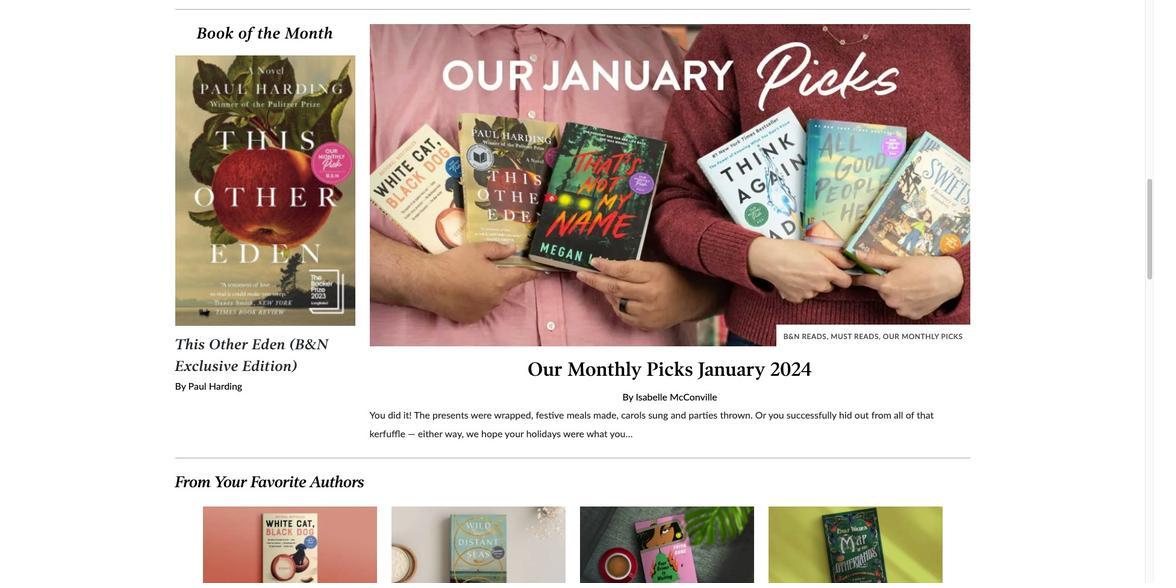 Task type: locate. For each thing, give the bounding box(es) containing it.
0 horizontal spatial reads
[[802, 332, 827, 341]]

1 vertical spatial picks
[[647, 358, 694, 381]]

read short stories are hard to resist: a guest post from kelly link image
[[203, 507, 377, 583]]

paul harding link
[[188, 380, 242, 392]]

the
[[414, 409, 430, 421]]

read i enjoy playing with questions: a guest post by priya guns image
[[580, 507, 754, 583]]

carols
[[621, 409, 646, 421]]

, left must in the bottom of the page
[[827, 332, 829, 341]]

made,
[[593, 409, 619, 421]]

eden
[[252, 336, 286, 353]]

our right must reads link
[[883, 332, 900, 341]]

your
[[505, 428, 524, 439]]

1 horizontal spatial reads
[[854, 332, 879, 341]]

edition)
[[242, 358, 298, 375]]

picks
[[941, 332, 963, 341], [647, 358, 694, 381]]

(b&n
[[290, 336, 328, 353]]

this
[[175, 336, 205, 353]]

0 vertical spatial were
[[471, 409, 492, 421]]

0 horizontal spatial by
[[175, 380, 186, 392]]

read drawn to fairy stories: a guest post by heather fawcett image
[[769, 507, 943, 583]]

,
[[827, 332, 829, 341], [879, 332, 881, 341]]

0 vertical spatial monthly
[[902, 332, 939, 341]]

1 horizontal spatial of
[[906, 409, 915, 421]]

were
[[471, 409, 492, 421], [563, 428, 584, 439]]

by up the carols
[[623, 391, 633, 402]]

our up 'festive'
[[528, 358, 563, 381]]

you…
[[610, 428, 633, 439]]

0 horizontal spatial of
[[238, 24, 253, 43]]

read our monthly picks january 2024 image
[[370, 24, 970, 347]]

holidays
[[526, 428, 561, 439]]

mcconville
[[670, 391, 717, 402]]

paul
[[188, 380, 206, 392]]

monthly
[[902, 332, 939, 341], [568, 358, 642, 381]]

1 vertical spatial monthly
[[568, 358, 642, 381]]

were up the we
[[471, 409, 492, 421]]

either
[[418, 428, 443, 439]]

2024
[[771, 358, 812, 381]]

reads right must in the bottom of the page
[[854, 332, 879, 341]]

0 horizontal spatial were
[[471, 409, 492, 421]]

0 vertical spatial our
[[883, 332, 900, 341]]

presents
[[433, 409, 469, 421]]

or
[[755, 409, 766, 421]]

of left the
[[238, 24, 253, 43]]

0 horizontal spatial our
[[528, 358, 563, 381]]

book
[[197, 24, 234, 43]]

b&n reads link
[[784, 332, 827, 341]]

1 vertical spatial of
[[906, 409, 915, 421]]

it!
[[404, 409, 412, 421]]

exclusive
[[175, 358, 239, 375]]

our monthly picks january 2024 link
[[528, 358, 812, 381]]

isabelle mcconville link
[[636, 391, 717, 402]]

0 horizontal spatial ,
[[827, 332, 829, 341]]

of right all
[[906, 409, 915, 421]]

reads
[[802, 332, 827, 341], [854, 332, 879, 341]]

of
[[238, 24, 253, 43], [906, 409, 915, 421]]

1 horizontal spatial picks
[[941, 332, 963, 341]]

from
[[872, 409, 892, 421]]

our monthly picks link
[[883, 332, 963, 341]]

january
[[699, 358, 766, 381]]

1 horizontal spatial ,
[[879, 332, 881, 341]]

hope
[[481, 428, 503, 439]]

our
[[883, 332, 900, 341], [528, 358, 563, 381]]

0 vertical spatial picks
[[941, 332, 963, 341]]

b&n reads , must reads , our monthly picks
[[784, 332, 963, 341]]

reads right b&n
[[802, 332, 827, 341]]

1 horizontal spatial monthly
[[902, 332, 939, 341]]

were down meals
[[563, 428, 584, 439]]

this other eden (b&n exclusive edition) image
[[175, 55, 355, 326]]

you
[[370, 409, 386, 421]]

1 horizontal spatial were
[[563, 428, 584, 439]]

by left paul
[[175, 380, 186, 392]]

, right must in the bottom of the page
[[879, 332, 881, 341]]

authors
[[310, 473, 364, 492]]

1 vertical spatial were
[[563, 428, 584, 439]]

b&n
[[784, 332, 800, 341]]

by
[[175, 380, 186, 392], [623, 391, 633, 402]]

0 horizontal spatial picks
[[647, 358, 694, 381]]

0 horizontal spatial monthly
[[568, 358, 642, 381]]

1 vertical spatial our
[[528, 358, 563, 381]]

sung
[[648, 409, 668, 421]]



Task type: vqa. For each thing, say whether or not it's contained in the screenshot.
thrown.
yes



Task type: describe. For each thing, give the bounding box(es) containing it.
1 horizontal spatial our
[[883, 332, 900, 341]]

way,
[[445, 428, 464, 439]]

all
[[894, 409, 904, 421]]

1 , from the left
[[827, 332, 829, 341]]

—
[[408, 428, 416, 439]]

that
[[917, 409, 934, 421]]

we
[[466, 428, 479, 439]]

must reads link
[[831, 332, 879, 341]]

successfully
[[787, 409, 837, 421]]

kerfuffle
[[370, 428, 405, 439]]

1 reads from the left
[[802, 332, 827, 341]]

book of the month
[[197, 24, 333, 43]]

from your favorite authors
[[175, 473, 364, 492]]

0 vertical spatial of
[[238, 24, 253, 43]]

festive
[[536, 409, 564, 421]]

this other eden (b&n exclusive edition) by paul harding
[[175, 336, 328, 392]]

thrown.
[[720, 409, 753, 421]]

of inside you did it! the presents were wrapped, festive meals made, carols sung and parties thrown. or you successfully hid out from all of that kerfuffle — either way, we hope your holidays were what you…
[[906, 409, 915, 421]]

hid
[[839, 409, 852, 421]]

you
[[769, 409, 784, 421]]

1 horizontal spatial by
[[623, 391, 633, 402]]

from
[[175, 473, 211, 492]]

favorite
[[251, 473, 306, 492]]

harding
[[209, 380, 242, 392]]

what
[[587, 428, 608, 439]]

our monthly picks january 2024
[[528, 358, 812, 381]]

meals
[[567, 409, 591, 421]]

2 reads from the left
[[854, 332, 879, 341]]

your
[[214, 473, 247, 492]]

did
[[388, 409, 401, 421]]

isabelle
[[636, 391, 668, 402]]

by inside this other eden (b&n exclusive edition) by paul harding
[[175, 380, 186, 392]]

this other eden (b&n exclusive edition) link
[[175, 336, 328, 375]]

out
[[855, 409, 869, 421]]

read i wondered if i'd been misjudging moby-dick: a guest post from tara karr roberts image
[[391, 507, 565, 583]]

other
[[209, 336, 248, 353]]

and
[[671, 409, 686, 421]]

wrapped,
[[494, 409, 533, 421]]

2 , from the left
[[879, 332, 881, 341]]

you did it! the presents were wrapped, festive meals made, carols sung and parties thrown. or you successfully hid out from all of that kerfuffle — either way, we hope your holidays were what you…
[[370, 409, 934, 439]]

month
[[285, 24, 333, 43]]

must
[[831, 332, 852, 341]]

parties
[[689, 409, 718, 421]]

the
[[258, 24, 281, 43]]

by isabelle mcconville
[[623, 391, 717, 402]]



